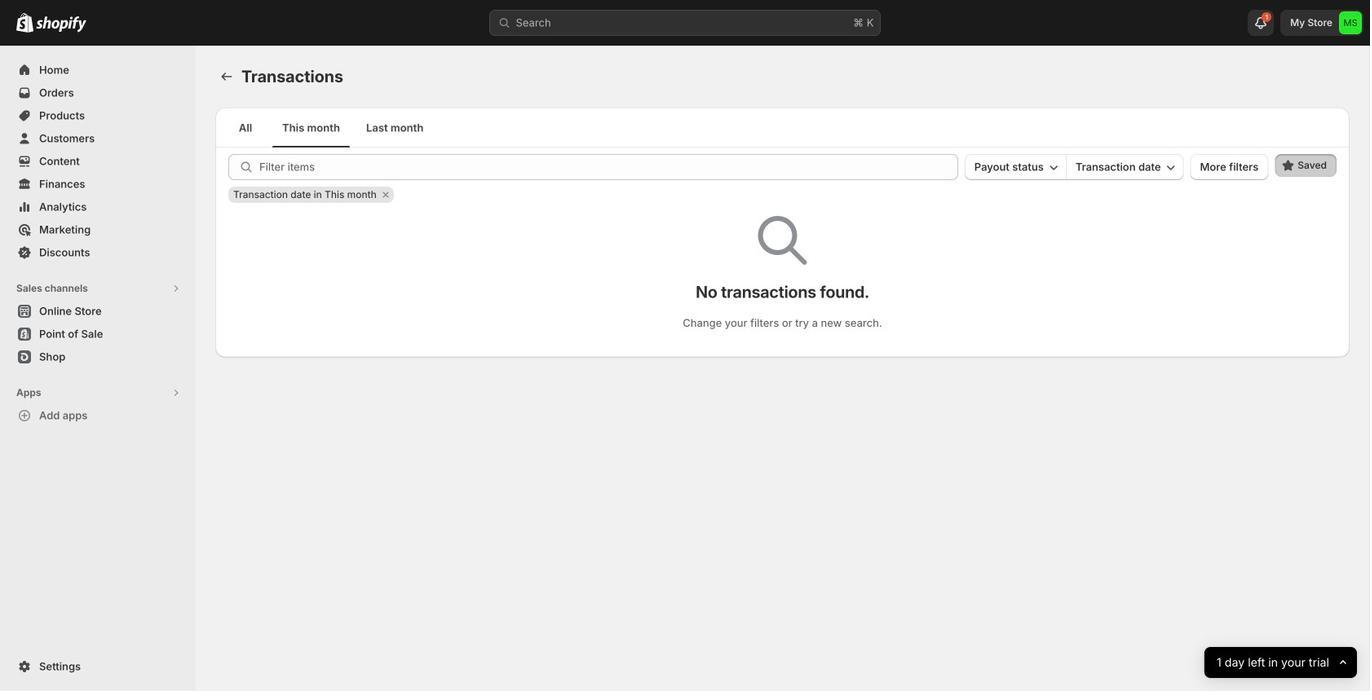 Task type: describe. For each thing, give the bounding box(es) containing it.
my store image
[[1339, 11, 1362, 34]]

shopify image
[[36, 16, 86, 32]]



Task type: vqa. For each thing, say whether or not it's contained in the screenshot.
marketing to the left
no



Task type: locate. For each thing, give the bounding box(es) containing it.
Filter items text field
[[259, 154, 958, 180]]

empty search results image
[[758, 216, 807, 265]]

shopify image
[[16, 13, 33, 32]]

tab list
[[222, 108, 1343, 148]]



